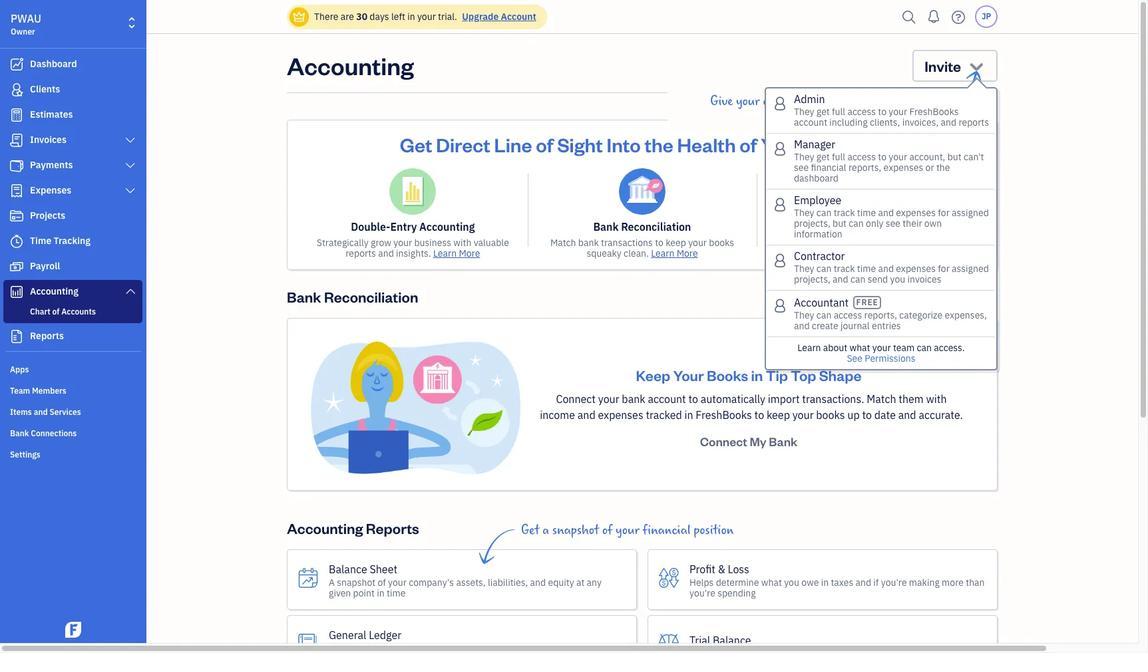 Task type: vqa. For each thing, say whether or not it's contained in the screenshot.
Contractor's They
yes



Task type: describe. For each thing, give the bounding box(es) containing it.
a
[[329, 577, 335, 589]]

in left tip
[[751, 366, 763, 385]]

they for employee
[[794, 207, 815, 219]]

team members link
[[3, 381, 143, 401]]

team
[[10, 386, 30, 396]]

balance sheet a snapshot of your company's assets, liabilities, and equity at any given point in time
[[329, 563, 602, 600]]

in inside "journal entries and chart of accounts create journal entries and edit accounts in the chart of accounts with"
[[946, 237, 954, 249]]

1 vertical spatial reconciliation
[[324, 288, 418, 306]]

bank reconciliation image
[[619, 168, 666, 215]]

full for manager
[[832, 151, 846, 163]]

to inside manager they get full access to your account, but can't see financial reports, expenses or the dashboard
[[879, 151, 887, 163]]

but inside manager they get full access to your account, but can't see financial reports, expenses or the dashboard
[[948, 151, 962, 163]]

double-entry accounting image
[[390, 168, 436, 215]]

your inside manager they get full access to your account, but can't see financial reports, expenses or the dashboard
[[889, 151, 908, 163]]

time inside balance sheet a snapshot of your company's assets, liabilities, and equity at any given point in time
[[387, 588, 406, 600]]

shape
[[820, 366, 862, 385]]

1 vertical spatial financial
[[643, 523, 691, 539]]

accurate.
[[919, 409, 963, 422]]

bank connections
[[10, 429, 77, 439]]

connect your bank account to begin matching your bank transactions image
[[309, 340, 522, 476]]

pwau
[[11, 12, 41, 25]]

trial.
[[438, 11, 457, 23]]

to up my
[[755, 409, 765, 422]]

estimate image
[[9, 109, 25, 122]]

invite button
[[913, 50, 998, 82]]

get for manager
[[817, 151, 830, 163]]

projects, for contractor
[[794, 274, 831, 286]]

payroll link
[[3, 255, 143, 279]]

expenses inside connect your bank account to automatically import transactions. match them with income and expenses tracked in freshbooks to keep your books up to date and accurate.
[[598, 409, 644, 422]]

health
[[678, 132, 736, 157]]

books inside the match bank transactions to keep your books squeaky clean.
[[709, 237, 735, 249]]

company's
[[409, 577, 454, 589]]

members
[[32, 386, 66, 396]]

keep
[[636, 366, 671, 385]]

of right a
[[602, 523, 613, 539]]

can inside "free they can access reports, categorize expenses, and create journal entries"
[[817, 310, 832, 322]]

the inside "journal entries and chart of accounts create journal entries and edit accounts in the chart of accounts with"
[[956, 237, 970, 249]]

1 vertical spatial bank reconciliation
[[287, 288, 418, 306]]

your inside strategically grow your business with valuable reports and insights.
[[394, 237, 412, 249]]

sheet
[[370, 563, 398, 576]]

accounting up the a
[[287, 519, 363, 538]]

of right line
[[536, 132, 554, 157]]

tip
[[766, 366, 788, 385]]

learn more for bank reconciliation
[[651, 248, 698, 260]]

connect for my
[[700, 434, 748, 450]]

notifications image
[[924, 3, 945, 30]]

payments link
[[3, 154, 143, 178]]

time tracking
[[30, 235, 91, 247]]

expenses inside manager they get full access to your account, but can't see financial reports, expenses or the dashboard
[[884, 162, 924, 174]]

own
[[925, 218, 942, 230]]

employee
[[794, 194, 842, 207]]

connections
[[31, 429, 77, 439]]

manager
[[794, 138, 836, 151]]

invoices
[[30, 134, 67, 146]]

import
[[768, 393, 800, 406]]

access.
[[934, 342, 965, 354]]

connect for your
[[556, 393, 596, 406]]

1 horizontal spatial bank reconciliation
[[594, 220, 692, 234]]

clients link
[[3, 78, 143, 102]]

permissions
[[865, 353, 916, 365]]

team members
[[10, 386, 66, 396]]

track for contractor
[[834, 263, 855, 275]]

chart of accounts link
[[6, 304, 140, 320]]

categorize
[[900, 310, 943, 322]]

business
[[415, 237, 452, 249]]

jp button
[[976, 5, 998, 28]]

time for employee
[[858, 207, 876, 219]]

or
[[926, 162, 935, 174]]

access inside "free they can access reports, categorize expenses, and create journal entries"
[[834, 310, 863, 322]]

of up accounts at the right top of page
[[907, 220, 917, 234]]

chevron large down image for accounting
[[124, 286, 137, 297]]

close image
[[974, 129, 989, 145]]

and down the journal entries and chart of accounts image
[[856, 220, 875, 234]]

0 vertical spatial your
[[761, 132, 802, 157]]

only
[[866, 218, 884, 230]]

chevron large down image for invoices
[[124, 135, 137, 146]]

keep inside connect your bank account to automatically import transactions. match them with income and expenses tracked in freshbooks to keep your books up to date and accurate.
[[767, 409, 790, 422]]

main element
[[0, 0, 180, 644]]

1 horizontal spatial reports
[[366, 519, 419, 538]]

admin they get full access to your freshbooks account including clients, invoices, and reports
[[794, 93, 990, 129]]

invite
[[925, 57, 962, 75]]

learn about what your team can access. see permissions
[[798, 342, 965, 365]]

learn for entry
[[433, 248, 457, 260]]

payment image
[[9, 159, 25, 172]]

invoices link
[[3, 129, 143, 152]]

journal
[[841, 320, 870, 332]]

1 vertical spatial accounts
[[814, 248, 853, 260]]

payroll
[[30, 260, 60, 272]]

contractor they can track time and expenses for assigned projects, and can send you invoices
[[794, 250, 989, 286]]

tracked
[[646, 409, 682, 422]]

and down edit
[[879, 263, 894, 275]]

they for contractor
[[794, 263, 815, 275]]

owe
[[802, 577, 819, 589]]

time for contractor
[[858, 263, 876, 275]]

apps
[[10, 365, 29, 375]]

connect your bank account to automatically import transactions. match them with income and expenses tracked in freshbooks to keep your books up to date and accurate.
[[540, 393, 963, 422]]

edit
[[888, 237, 904, 249]]

can up 'information'
[[817, 207, 832, 219]]

financial inside manager they get full access to your account, but can't see financial reports, expenses or the dashboard
[[811, 162, 847, 174]]

of inside balance sheet a snapshot of your company's assets, liabilities, and equity at any given point in time
[[378, 577, 386, 589]]

expenses link
[[3, 179, 143, 203]]

and left edit
[[870, 237, 885, 249]]

liabilities,
[[488, 577, 528, 589]]

with inside strategically grow your business with valuable reports and insights.
[[454, 237, 472, 249]]

0 vertical spatial chart
[[878, 220, 905, 234]]

0 horizontal spatial you're
[[690, 588, 716, 600]]

ledger
[[369, 629, 402, 642]]

what inside learn about what your team can access. see permissions
[[850, 342, 871, 354]]

to right up
[[863, 409, 872, 422]]

invoices
[[908, 274, 942, 286]]

1 vertical spatial entries
[[838, 237, 868, 249]]

expenses inside contractor they can track time and expenses for assigned projects, and can send you invoices
[[897, 263, 936, 275]]

can't
[[964, 151, 985, 163]]

clients
[[30, 83, 60, 95]]

and down them on the right bottom of page
[[899, 409, 917, 422]]

dashboard
[[30, 58, 77, 70]]

freshbooks inside connect your bank account to automatically import transactions. match them with income and expenses tracked in freshbooks to keep your books up to date and accurate.
[[696, 409, 752, 422]]

if
[[874, 577, 879, 589]]

trial balance
[[690, 634, 752, 648]]

reports inside admin they get full access to your freshbooks account including clients, invoices, and reports
[[959, 117, 990, 129]]

access for admin
[[848, 106, 876, 118]]

services
[[50, 408, 81, 418]]

point
[[353, 588, 375, 600]]

1 vertical spatial your
[[673, 366, 704, 385]]

reports, inside "free they can access reports, categorize expenses, and create journal entries"
[[865, 310, 898, 322]]

the inside manager they get full access to your account, but can't see financial reports, expenses or the dashboard
[[937, 162, 951, 174]]

of right the health
[[740, 132, 757, 157]]

money image
[[9, 260, 25, 274]]

reports, inside manager they get full access to your account, but can't see financial reports, expenses or the dashboard
[[849, 162, 882, 174]]

see
[[847, 353, 863, 365]]

0 vertical spatial entries
[[819, 220, 854, 234]]

expense image
[[9, 184, 25, 198]]

&
[[718, 563, 726, 576]]

client image
[[9, 83, 25, 97]]

books inside connect your bank account to automatically import transactions. match them with income and expenses tracked in freshbooks to keep your books up to date and accurate.
[[817, 409, 845, 422]]

go to help image
[[948, 7, 970, 27]]

see inside "employee they can track time and expenses for assigned projects, but can only see their own information"
[[886, 218, 901, 230]]

match inside the match bank transactions to keep your books squeaky clean.
[[551, 237, 576, 249]]

dashboard image
[[9, 58, 25, 71]]

get direct line of sight into the health of your business
[[400, 132, 885, 157]]

their
[[903, 218, 923, 230]]

top
[[791, 366, 817, 385]]

and inside "employee they can track time and expenses for assigned projects, but can only see their own information"
[[879, 207, 894, 219]]

loss
[[728, 563, 750, 576]]

reports link
[[3, 325, 143, 349]]

1 vertical spatial journal
[[804, 237, 836, 249]]

account inside admin they get full access to your freshbooks account including clients, invoices, and reports
[[794, 117, 828, 129]]

income
[[540, 409, 575, 422]]

reports inside strategically grow your business with valuable reports and insights.
[[346, 248, 376, 260]]

1 vertical spatial chart
[[779, 248, 801, 260]]

bank up transactions
[[594, 220, 619, 234]]

clients,
[[870, 117, 901, 129]]

accounting up business on the left top
[[420, 220, 475, 234]]

than
[[966, 577, 985, 589]]

in right left
[[408, 11, 415, 23]]

owner
[[11, 27, 35, 37]]

get a snapshot of your financial position
[[521, 523, 734, 539]]

with inside connect your bank account to automatically import transactions. match them with income and expenses tracked in freshbooks to keep your books up to date and accurate.
[[927, 393, 947, 406]]

given
[[329, 588, 351, 600]]

freshbooks inside admin they get full access to your freshbooks account including clients, invoices, and reports
[[910, 106, 959, 118]]

them
[[899, 393, 924, 406]]

time
[[30, 235, 51, 247]]

spending
[[718, 588, 756, 600]]

learn for reconciliation
[[651, 248, 675, 260]]

bank inside button
[[769, 434, 798, 450]]

account
[[501, 11, 537, 23]]

a
[[543, 523, 549, 539]]

date
[[875, 409, 896, 422]]

can inside learn about what your team can access. see permissions
[[917, 342, 932, 354]]

tracking
[[54, 235, 91, 247]]

can left only
[[849, 218, 864, 230]]

time tracking link
[[3, 230, 143, 254]]

can left send
[[851, 274, 866, 286]]

expenses,
[[945, 310, 987, 322]]

accountant
[[794, 296, 849, 310]]



Task type: locate. For each thing, give the bounding box(es) containing it.
0 horizontal spatial balance
[[329, 563, 367, 576]]

chevron large down image inside accounting link
[[124, 286, 137, 297]]

general ledger
[[329, 629, 402, 642]]

you're
[[881, 577, 907, 589], [690, 588, 716, 600]]

0 horizontal spatial what
[[762, 577, 782, 589]]

chevron large down image up projects link
[[124, 186, 137, 196]]

entry
[[391, 220, 417, 234]]

for inside "employee they can track time and expenses for assigned projects, but can only see their own information"
[[938, 207, 950, 219]]

see down manager
[[794, 162, 809, 174]]

helps
[[690, 577, 714, 589]]

1 vertical spatial see
[[886, 218, 901, 230]]

admin
[[794, 93, 825, 106]]

0 vertical spatial see
[[794, 162, 809, 174]]

1 they from the top
[[794, 106, 815, 118]]

and inside balance sheet a snapshot of your company's assets, liabilities, and equity at any given point in time
[[530, 577, 546, 589]]

grow
[[371, 237, 392, 249]]

get inside manager they get full access to your account, but can't see financial reports, expenses or the dashboard
[[817, 151, 830, 163]]

match
[[551, 237, 576, 249], [867, 393, 897, 406]]

2 track from the top
[[834, 263, 855, 275]]

reports up close image
[[959, 117, 990, 129]]

1 horizontal spatial match
[[867, 393, 897, 406]]

get for get direct line of sight into the health of your business
[[400, 132, 432, 157]]

1 learn more from the left
[[433, 248, 480, 260]]

what down journal
[[850, 342, 871, 354]]

1 horizontal spatial your
[[761, 132, 802, 157]]

1 vertical spatial books
[[817, 409, 845, 422]]

in inside connect your bank account to automatically import transactions. match them with income and expenses tracked in freshbooks to keep your books up to date and accurate.
[[685, 409, 694, 422]]

0 horizontal spatial accounts
[[61, 307, 96, 317]]

0 vertical spatial the
[[645, 132, 674, 157]]

connect my bank
[[700, 434, 798, 450]]

1 vertical spatial for
[[938, 263, 950, 275]]

with inside "journal entries and chart of accounts create journal entries and edit accounts in the chart of accounts with"
[[855, 248, 873, 260]]

journal entries and chart of accounts image
[[849, 168, 895, 215]]

bank inside the match bank transactions to keep your books squeaky clean.
[[579, 237, 599, 249]]

days
[[370, 11, 389, 23]]

chart down accounting link
[[30, 307, 50, 317]]

access inside admin they get full access to your freshbooks account including clients, invoices, and reports
[[848, 106, 876, 118]]

you
[[891, 274, 906, 286], [785, 577, 800, 589]]

they inside manager they get full access to your account, but can't see financial reports, expenses or the dashboard
[[794, 151, 815, 163]]

trial balance link
[[648, 616, 998, 654]]

2 more from the left
[[677, 248, 698, 260]]

bank down strategically at the left top of page
[[287, 288, 321, 306]]

and inside "free they can access reports, categorize expenses, and create journal entries"
[[794, 320, 810, 332]]

1 vertical spatial assigned
[[952, 263, 989, 275]]

bank inside connect your bank account to automatically import transactions. match them with income and expenses tracked in freshbooks to keep your books up to date and accurate.
[[622, 393, 646, 406]]

learn right insights. at the top of page
[[433, 248, 457, 260]]

accounts up accounts at the right top of page
[[920, 220, 965, 234]]

0 vertical spatial chevron large down image
[[124, 186, 137, 196]]

they inside contractor they can track time and expenses for assigned projects, and can send you invoices
[[794, 263, 815, 275]]

track inside contractor they can track time and expenses for assigned projects, and can send you invoices
[[834, 263, 855, 275]]

get inside admin they get full access to your freshbooks account including clients, invoices, and reports
[[817, 106, 830, 118]]

1 vertical spatial but
[[833, 218, 847, 230]]

but left "can't"
[[948, 151, 962, 163]]

account inside connect your bank account to automatically import transactions. match them with income and expenses tracked in freshbooks to keep your books up to date and accurate.
[[648, 393, 686, 406]]

reconciliation down grow
[[324, 288, 418, 306]]

sight
[[557, 132, 603, 157]]

bank reconciliation down strategically at the left top of page
[[287, 288, 418, 306]]

of right create
[[804, 248, 812, 260]]

in right accounts at the right top of page
[[946, 237, 954, 249]]

see inside manager they get full access to your account, but can't see financial reports, expenses or the dashboard
[[794, 162, 809, 174]]

and inside main "element"
[[34, 408, 48, 418]]

1 vertical spatial reports
[[366, 519, 419, 538]]

they
[[794, 106, 815, 118], [794, 151, 815, 163], [794, 207, 815, 219], [794, 263, 815, 275], [794, 310, 815, 322]]

of inside main "element"
[[52, 307, 60, 317]]

0 vertical spatial get
[[400, 132, 432, 157]]

0 vertical spatial books
[[709, 237, 735, 249]]

reconciliation
[[621, 220, 692, 234], [324, 288, 418, 306]]

assigned inside contractor they can track time and expenses for assigned projects, and can send you invoices
[[952, 263, 989, 275]]

1 horizontal spatial snapshot
[[553, 523, 599, 539]]

they inside "free they can access reports, categorize expenses, and create journal entries"
[[794, 310, 815, 322]]

direct
[[436, 132, 491, 157]]

line
[[494, 132, 532, 157]]

freshbooks
[[910, 106, 959, 118], [696, 409, 752, 422]]

1 horizontal spatial learn
[[651, 248, 675, 260]]

your up the dashboard
[[761, 132, 802, 157]]

in right the "tracked"
[[685, 409, 694, 422]]

2 get from the top
[[817, 151, 830, 163]]

you inside contractor they can track time and expenses for assigned projects, and can send you invoices
[[891, 274, 906, 286]]

0 vertical spatial snapshot
[[553, 523, 599, 539]]

projects link
[[3, 204, 143, 228]]

1 vertical spatial match
[[867, 393, 897, 406]]

access down free
[[834, 310, 863, 322]]

1 horizontal spatial get
[[521, 523, 540, 539]]

1 horizontal spatial accounts
[[814, 248, 853, 260]]

books left create
[[709, 237, 735, 249]]

chart inside main "element"
[[30, 307, 50, 317]]

of down accounting link
[[52, 307, 60, 317]]

connect my bank button
[[688, 429, 810, 456]]

expenses left the "tracked"
[[598, 409, 644, 422]]

position
[[694, 523, 734, 539]]

they up 'information'
[[794, 207, 815, 219]]

1 horizontal spatial account
[[794, 117, 828, 129]]

1 vertical spatial chevron large down image
[[124, 160, 137, 171]]

1 vertical spatial get
[[521, 523, 540, 539]]

apps link
[[3, 360, 143, 380]]

expenses inside "employee they can track time and expenses for assigned projects, but can only see their own information"
[[897, 207, 936, 219]]

0 vertical spatial accounts
[[920, 220, 965, 234]]

journal up contractor
[[804, 237, 836, 249]]

projects, inside contractor they can track time and expenses for assigned projects, and can send you invoices
[[794, 274, 831, 286]]

of down sheet
[[378, 577, 386, 589]]

project image
[[9, 210, 25, 223]]

2 they from the top
[[794, 151, 815, 163]]

0 horizontal spatial your
[[673, 366, 704, 385]]

1 vertical spatial access
[[848, 151, 876, 163]]

payments
[[30, 159, 73, 171]]

account up the "tracked"
[[648, 393, 686, 406]]

chevron large down image for expenses
[[124, 186, 137, 196]]

information
[[794, 228, 843, 240]]

accounts down accounting link
[[61, 307, 96, 317]]

0 vertical spatial financial
[[811, 162, 847, 174]]

2 projects, from the top
[[794, 274, 831, 286]]

profit
[[690, 563, 716, 576]]

you right send
[[891, 274, 906, 286]]

they inside "employee they can track time and expenses for assigned projects, but can only see their own information"
[[794, 207, 815, 219]]

match inside connect your bank account to automatically import transactions. match them with income and expenses tracked in freshbooks to keep your books up to date and accurate.
[[867, 393, 897, 406]]

0 vertical spatial freshbooks
[[910, 106, 959, 118]]

1 chevron large down image from the top
[[124, 135, 137, 146]]

automatically
[[701, 393, 766, 406]]

snapshot right a
[[553, 523, 599, 539]]

1 chevron large down image from the top
[[124, 186, 137, 196]]

and inside admin they get full access to your freshbooks account including clients, invoices, and reports
[[941, 117, 957, 129]]

0 vertical spatial account
[[794, 117, 828, 129]]

journal
[[779, 220, 816, 234], [804, 237, 836, 249]]

transactions
[[601, 237, 653, 249]]

connect left my
[[700, 434, 748, 450]]

0 horizontal spatial learn more
[[433, 248, 480, 260]]

bank reconciliation up the match bank transactions to keep your books squeaky clean. in the top of the page
[[594, 220, 692, 234]]

5 they from the top
[[794, 310, 815, 322]]

settings link
[[3, 445, 143, 465]]

with up accurate.
[[927, 393, 947, 406]]

2 vertical spatial time
[[387, 588, 406, 600]]

track inside "employee they can track time and expenses for assigned projects, but can only see their own information"
[[834, 207, 855, 219]]

access inside manager they get full access to your account, but can't see financial reports, expenses or the dashboard
[[848, 151, 876, 163]]

financial
[[811, 162, 847, 174], [643, 523, 691, 539]]

to right "clean."
[[655, 237, 664, 249]]

projects, for employee
[[794, 218, 831, 230]]

1 assigned from the top
[[952, 207, 989, 219]]

full up the dashboard
[[832, 151, 846, 163]]

1 horizontal spatial learn more
[[651, 248, 698, 260]]

snapshot
[[553, 523, 599, 539], [337, 577, 376, 589]]

reconciliation up the match bank transactions to keep your books squeaky clean. in the top of the page
[[621, 220, 692, 234]]

connect inside connect your bank account to automatically import transactions. match them with income and expenses tracked in freshbooks to keep your books up to date and accurate.
[[556, 393, 596, 406]]

more for bank reconciliation
[[677, 248, 698, 260]]

0 vertical spatial reports
[[30, 330, 64, 342]]

2 chevron large down image from the top
[[124, 286, 137, 297]]

freshbooks image
[[63, 623, 84, 639]]

accounts
[[906, 237, 944, 249]]

items
[[10, 408, 32, 418]]

clean.
[[624, 248, 649, 260]]

get left direct
[[400, 132, 432, 157]]

1 for from the top
[[938, 207, 950, 219]]

bank right my
[[769, 434, 798, 450]]

0 vertical spatial match
[[551, 237, 576, 249]]

and
[[941, 117, 957, 129], [879, 207, 894, 219], [856, 220, 875, 234], [870, 237, 885, 249], [378, 248, 394, 260], [879, 263, 894, 275], [833, 274, 849, 286], [794, 320, 810, 332], [34, 408, 48, 418], [578, 409, 596, 422], [899, 409, 917, 422], [530, 577, 546, 589], [856, 577, 872, 589]]

reports, down business
[[849, 162, 882, 174]]

more for double-entry accounting
[[459, 248, 480, 260]]

more
[[942, 577, 964, 589]]

get left a
[[521, 523, 540, 539]]

1 vertical spatial freshbooks
[[696, 409, 752, 422]]

1 vertical spatial what
[[762, 577, 782, 589]]

0 vertical spatial connect
[[556, 393, 596, 406]]

what inside profit & loss helps determine what you owe in taxes and if you're making more than you're spending
[[762, 577, 782, 589]]

2 horizontal spatial learn
[[798, 342, 821, 354]]

accounting up the chart of accounts at top left
[[30, 286, 79, 298]]

0 vertical spatial access
[[848, 106, 876, 118]]

and left equity
[[530, 577, 546, 589]]

full inside admin they get full access to your freshbooks account including clients, invoices, and reports
[[832, 106, 846, 118]]

to inside the match bank transactions to keep your books squeaky clean.
[[655, 237, 664, 249]]

1 horizontal spatial what
[[850, 342, 871, 354]]

2 horizontal spatial chart
[[878, 220, 905, 234]]

business
[[806, 132, 885, 157]]

1 vertical spatial snapshot
[[337, 577, 376, 589]]

entries
[[819, 220, 854, 234], [838, 237, 868, 249]]

chevron large down image for payments
[[124, 160, 137, 171]]

books
[[709, 237, 735, 249], [817, 409, 845, 422]]

learn left about
[[798, 342, 821, 354]]

accounting inside main "element"
[[30, 286, 79, 298]]

for for employee
[[938, 207, 950, 219]]

0 vertical spatial chevron large down image
[[124, 135, 137, 146]]

invoice image
[[9, 134, 25, 147]]

chevron large down image up expenses link on the left top of page
[[124, 160, 137, 171]]

1 full from the top
[[832, 106, 846, 118]]

0 vertical spatial track
[[834, 207, 855, 219]]

they up manager
[[794, 106, 815, 118]]

see
[[794, 162, 809, 174], [886, 218, 901, 230]]

1 horizontal spatial connect
[[700, 434, 748, 450]]

settings
[[10, 450, 41, 460]]

full for admin
[[832, 106, 846, 118]]

0 horizontal spatial financial
[[643, 523, 691, 539]]

2 horizontal spatial accounts
[[920, 220, 965, 234]]

and inside strategically grow your business with valuable reports and insights.
[[378, 248, 394, 260]]

reports down double-
[[346, 248, 376, 260]]

get up manager
[[817, 106, 830, 118]]

for right their
[[938, 207, 950, 219]]

0 vertical spatial time
[[858, 207, 876, 219]]

journal up create
[[779, 220, 816, 234]]

0 vertical spatial reconciliation
[[621, 220, 692, 234]]

expenses left or
[[884, 162, 924, 174]]

contractor
[[794, 250, 845, 263]]

reports, down free
[[865, 310, 898, 322]]

0 horizontal spatial learn
[[433, 248, 457, 260]]

learn inside learn about what your team can access. see permissions
[[798, 342, 821, 354]]

1 vertical spatial projects,
[[794, 274, 831, 286]]

dashboard
[[794, 172, 839, 184]]

1 horizontal spatial see
[[886, 218, 901, 230]]

and left their
[[879, 207, 894, 219]]

0 vertical spatial bank reconciliation
[[594, 220, 692, 234]]

bank reconciliation
[[594, 220, 692, 234], [287, 288, 418, 306]]

2 for from the top
[[938, 263, 950, 275]]

the right or
[[937, 162, 951, 174]]

but inside "employee they can track time and expenses for assigned projects, but can only see their own information"
[[833, 218, 847, 230]]

upgrade account link
[[460, 11, 537, 23]]

0 horizontal spatial match
[[551, 237, 576, 249]]

learn more right insights. at the top of page
[[433, 248, 480, 260]]

1 more from the left
[[459, 248, 480, 260]]

can up accountant in the right top of the page
[[817, 263, 832, 275]]

accounts down 'information'
[[814, 248, 853, 260]]

get for get a snapshot of your financial position
[[521, 523, 540, 539]]

to inside admin they get full access to your freshbooks account including clients, invoices, and reports
[[879, 106, 887, 118]]

assigned for contractor
[[952, 263, 989, 275]]

time up "journal entries and chart of accounts create journal entries and edit accounts in the chart of accounts with"
[[858, 207, 876, 219]]

1 vertical spatial time
[[858, 263, 876, 275]]

1 horizontal spatial you're
[[881, 577, 907, 589]]

but down employee
[[833, 218, 847, 230]]

your inside balance sheet a snapshot of your company's assets, liabilities, and equity at any given point in time
[[388, 577, 407, 589]]

estimates link
[[3, 103, 143, 127]]

snapshot inside balance sheet a snapshot of your company's assets, liabilities, and equity at any given point in time
[[337, 577, 376, 589]]

access for manager
[[848, 151, 876, 163]]

freshbooks up the account,
[[910, 106, 959, 118]]

2 chevron large down image from the top
[[124, 160, 137, 171]]

assigned right own
[[952, 207, 989, 219]]

your inside learn about what your team can access. see permissions
[[873, 342, 891, 354]]

there are 30 days left in your trial. upgrade account
[[314, 11, 537, 23]]

1 vertical spatial you
[[785, 577, 800, 589]]

2 assigned from the top
[[952, 263, 989, 275]]

search image
[[899, 7, 920, 27]]

crown image
[[292, 10, 306, 24]]

items and services link
[[3, 402, 143, 422]]

time
[[858, 207, 876, 219], [858, 263, 876, 275], [387, 588, 406, 600]]

1 vertical spatial connect
[[700, 434, 748, 450]]

assigned for employee
[[952, 207, 989, 219]]

chevron large down image down estimates 'link'
[[124, 135, 137, 146]]

1 vertical spatial get
[[817, 151, 830, 163]]

double-entry accounting
[[351, 220, 475, 234]]

track left send
[[834, 263, 855, 275]]

double-
[[351, 220, 391, 234]]

they up the dashboard
[[794, 151, 815, 163]]

and right the items
[[34, 408, 48, 418]]

the right into on the top of page
[[645, 132, 674, 157]]

projects, down employee
[[794, 218, 831, 230]]

bank inside main "element"
[[10, 429, 29, 439]]

bank down keep
[[622, 393, 646, 406]]

into
[[607, 132, 641, 157]]

0 horizontal spatial reports
[[346, 248, 376, 260]]

1 horizontal spatial but
[[948, 151, 962, 163]]

assigned inside "employee they can track time and expenses for assigned projects, but can only see their own information"
[[952, 207, 989, 219]]

1 track from the top
[[834, 207, 855, 219]]

1 get from the top
[[817, 106, 830, 118]]

0 vertical spatial balance
[[329, 563, 367, 576]]

employee they can track time and expenses for assigned projects, but can only see their own information
[[794, 194, 989, 240]]

reports
[[30, 330, 64, 342], [366, 519, 419, 538]]

chevron large down image inside invoices 'link'
[[124, 135, 137, 146]]

get
[[817, 106, 830, 118], [817, 151, 830, 163]]

for for contractor
[[938, 263, 950, 275]]

3 they from the top
[[794, 207, 815, 219]]

0 horizontal spatial but
[[833, 218, 847, 230]]

connect inside connect my bank button
[[700, 434, 748, 450]]

projects,
[[794, 218, 831, 230], [794, 274, 831, 286]]

1 horizontal spatial the
[[937, 162, 951, 174]]

chart up edit
[[878, 220, 905, 234]]

snapshot right the a
[[337, 577, 376, 589]]

0 horizontal spatial freshbooks
[[696, 409, 752, 422]]

account
[[794, 117, 828, 129], [648, 393, 686, 406]]

create
[[775, 237, 802, 249]]

0 horizontal spatial more
[[459, 248, 480, 260]]

1 horizontal spatial chart
[[779, 248, 801, 260]]

1 vertical spatial account
[[648, 393, 686, 406]]

transactions.
[[803, 393, 865, 406]]

0 horizontal spatial the
[[645, 132, 674, 157]]

your inside admin they get full access to your freshbooks account including clients, invoices, and reports
[[889, 106, 908, 118]]

1 horizontal spatial balance
[[713, 634, 752, 648]]

learn more for double-entry accounting
[[433, 248, 480, 260]]

time down sheet
[[387, 588, 406, 600]]

bank
[[594, 220, 619, 234], [287, 288, 321, 306], [10, 429, 29, 439], [769, 434, 798, 450]]

0 horizontal spatial keep
[[666, 237, 686, 249]]

access up business
[[848, 106, 876, 118]]

items and services
[[10, 408, 81, 418]]

chevrondown image
[[968, 57, 986, 75]]

for inside contractor they can track time and expenses for assigned projects, and can send you invoices
[[938, 263, 950, 275]]

to right including
[[879, 106, 887, 118]]

2 vertical spatial accounts
[[61, 307, 96, 317]]

0 horizontal spatial books
[[709, 237, 735, 249]]

match bank transactions to keep your books squeaky clean.
[[551, 237, 735, 260]]

chevron large down image
[[124, 186, 137, 196], [124, 286, 137, 297]]

0 vertical spatial keep
[[666, 237, 686, 249]]

get for admin
[[817, 106, 830, 118]]

you're down profit
[[690, 588, 716, 600]]

2 full from the top
[[832, 151, 846, 163]]

free
[[857, 298, 879, 308]]

your inside the match bank transactions to keep your books squeaky clean.
[[689, 237, 707, 249]]

they left journal
[[794, 310, 815, 322]]

reports inside main "element"
[[30, 330, 64, 342]]

projects, down contractor
[[794, 274, 831, 286]]

more right "clean."
[[677, 248, 698, 260]]

balance inside balance sheet a snapshot of your company's assets, liabilities, and equity at any given point in time
[[329, 563, 367, 576]]

0 horizontal spatial account
[[648, 393, 686, 406]]

in inside profit & loss helps determine what you owe in taxes and if you're making more than you're spending
[[821, 577, 829, 589]]

to left automatically
[[689, 393, 699, 406]]

time inside "employee they can track time and expenses for assigned projects, but can only see their own information"
[[858, 207, 876, 219]]

time inside contractor they can track time and expenses for assigned projects, and can send you invoices
[[858, 263, 876, 275]]

with up send
[[855, 248, 873, 260]]

0 vertical spatial full
[[832, 106, 846, 118]]

time down "journal entries and chart of accounts create journal entries and edit accounts in the chart of accounts with"
[[858, 263, 876, 275]]

2 learn more from the left
[[651, 248, 698, 260]]

1 horizontal spatial more
[[677, 248, 698, 260]]

books down transactions.
[[817, 409, 845, 422]]

timer image
[[9, 235, 25, 248]]

there
[[314, 11, 339, 23]]

0 horizontal spatial bank reconciliation
[[287, 288, 418, 306]]

1 horizontal spatial freshbooks
[[910, 106, 959, 118]]

assigned up expenses,
[[952, 263, 989, 275]]

taxes
[[831, 577, 854, 589]]

chart image
[[9, 286, 25, 299]]

at
[[577, 577, 585, 589]]

account up manager
[[794, 117, 828, 129]]

team
[[894, 342, 915, 354]]

expenses
[[884, 162, 924, 174], [897, 207, 936, 219], [897, 263, 936, 275], [598, 409, 644, 422]]

financial down manager
[[811, 162, 847, 174]]

get up the dashboard
[[817, 151, 830, 163]]

keep your books in tip top shape
[[636, 366, 862, 385]]

any
[[587, 577, 602, 589]]

they for admin
[[794, 106, 815, 118]]

making
[[910, 577, 940, 589]]

0 horizontal spatial you
[[785, 577, 800, 589]]

0 vertical spatial get
[[817, 106, 830, 118]]

1 vertical spatial chevron large down image
[[124, 286, 137, 297]]

0 vertical spatial journal
[[779, 220, 816, 234]]

bank down the items
[[10, 429, 29, 439]]

accounts inside main "element"
[[61, 307, 96, 317]]

and left create
[[794, 320, 810, 332]]

in right owe at the right bottom of the page
[[821, 577, 829, 589]]

learn right "clean."
[[651, 248, 675, 260]]

reports down the chart of accounts at top left
[[30, 330, 64, 342]]

free they can access reports, categorize expenses, and create journal entries
[[794, 298, 987, 332]]

0 horizontal spatial get
[[400, 132, 432, 157]]

1 vertical spatial full
[[832, 151, 846, 163]]

and inside profit & loss helps determine what you owe in taxes and if you're making more than you're spending
[[856, 577, 872, 589]]

chevron large down image
[[124, 135, 137, 146], [124, 160, 137, 171]]

2 vertical spatial chart
[[30, 307, 50, 317]]

1 horizontal spatial you
[[891, 274, 906, 286]]

accounting down are
[[287, 50, 414, 81]]

4 they from the top
[[794, 263, 815, 275]]

1 horizontal spatial keep
[[767, 409, 790, 422]]

and right income
[[578, 409, 596, 422]]

1 projects, from the top
[[794, 218, 831, 230]]

and up accountant in the right top of the page
[[833, 274, 849, 286]]

bank left transactions
[[579, 237, 599, 249]]

you inside profit & loss helps determine what you owe in taxes and if you're making more than you're spending
[[785, 577, 800, 589]]

report image
[[9, 330, 25, 344]]

the
[[645, 132, 674, 157], [937, 162, 951, 174], [956, 237, 970, 249]]

keep inside the match bank transactions to keep your books squeaky clean.
[[666, 237, 686, 249]]

chart of accounts
[[30, 307, 96, 317]]

1 vertical spatial track
[[834, 263, 855, 275]]

they for manager
[[794, 151, 815, 163]]

2 horizontal spatial with
[[927, 393, 947, 406]]

0 horizontal spatial reconciliation
[[324, 288, 418, 306]]

and left if
[[856, 577, 872, 589]]

full inside manager they get full access to your account, but can't see financial reports, expenses or the dashboard
[[832, 151, 846, 163]]

they inside admin they get full access to your freshbooks account including clients, invoices, and reports
[[794, 106, 815, 118]]

full
[[832, 106, 846, 118], [832, 151, 846, 163]]

projects, inside "employee they can track time and expenses for assigned projects, but can only see their own information"
[[794, 218, 831, 230]]

connect
[[556, 393, 596, 406], [700, 434, 748, 450]]

track for employee
[[834, 207, 855, 219]]

in inside balance sheet a snapshot of your company's assets, liabilities, and equity at any given point in time
[[377, 588, 385, 600]]

match left squeaky
[[551, 237, 576, 249]]



